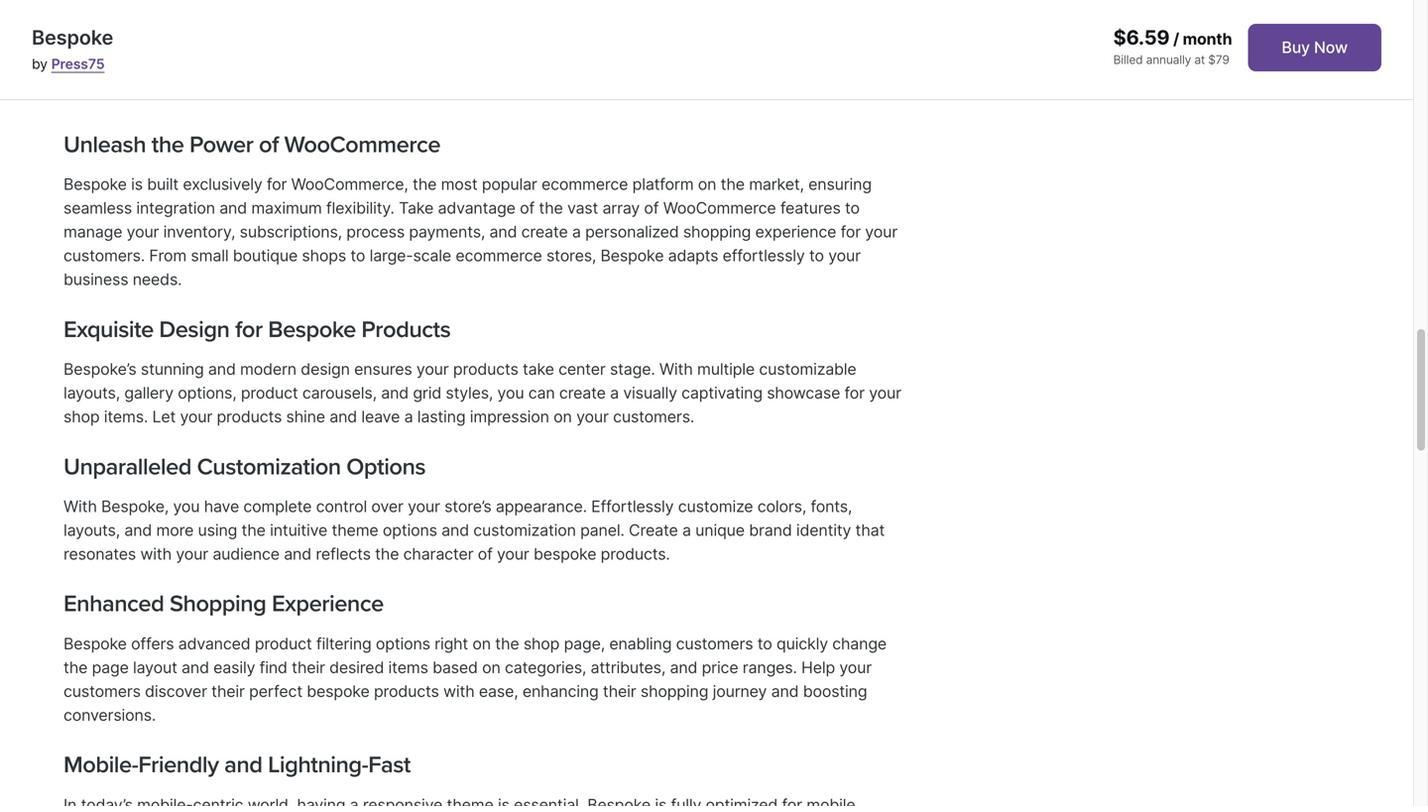 Task type: describe. For each thing, give the bounding box(es) containing it.
buy now link
[[1248, 24, 1382, 71]]

and down ranges.
[[771, 682, 799, 701]]

integration
[[136, 198, 215, 218]]

to down "process"
[[350, 246, 365, 265]]

your down ensuring
[[865, 222, 898, 241]]

0 vertical spatial ecommerce
[[542, 174, 628, 194]]

woocommerce,
[[291, 174, 408, 194]]

on up the ease,
[[482, 658, 501, 677]]

character
[[403, 544, 474, 564]]

product inside bespoke's stunning and modern design ensures your products take center stage. with multiple customizable layouts, gallery options, product carousels, and grid styles, you can create a visually captivating showcase for your shop items. let your products shine and leave a lasting impression on your customers.
[[241, 383, 298, 403]]

enhanced shopping experience
[[63, 590, 384, 618]]

your right over
[[408, 497, 440, 516]]

press75
[[51, 56, 105, 72]]

visually
[[623, 383, 677, 403]]

1 horizontal spatial their
[[292, 658, 325, 677]]

boosting
[[803, 682, 867, 701]]

the up take
[[413, 174, 437, 194]]

based
[[433, 658, 478, 677]]

and down ensures
[[381, 383, 409, 403]]

center
[[559, 359, 606, 379]]

and down advantage
[[490, 222, 517, 241]]

shine
[[286, 407, 325, 426]]

take
[[523, 359, 554, 379]]

a down stage.
[[610, 383, 619, 403]]

using
[[198, 521, 237, 540]]

bespoke is built exclusively for woocommerce, the most popular ecommerce platform on the market, ensuring seamless integration and maximum flexibility. take advantage of the vast array of woocommerce features to manage your inventory, subscriptions, process payments, and create a personalized shopping experience for your customers. from small boutique shops to large-scale ecommerce stores, bespoke adapts effortlessly to your business needs.
[[63, 174, 898, 289]]

lightning-
[[268, 752, 368, 779]]

and down "exclusively"
[[219, 198, 247, 218]]

products.
[[601, 544, 670, 564]]

subscriptions,
[[240, 222, 342, 241]]

options inside with bespoke, you have complete control over your store's appearance. effortlessly customize colors, fonts, layouts, and more using the intuitive theme options and customization panel. create a unique brand identity that resonates with your audience and reflects the character of your bespoke products.
[[383, 521, 437, 540]]

with inside bespoke's stunning and modern design ensures your products take center stage. with multiple customizable layouts, gallery options, product carousels, and grid styles, you can create a visually captivating showcase for your shop items. let your products shine and leave a lasting impression on your customers.
[[660, 359, 693, 379]]

appearance.
[[496, 497, 587, 516]]

mobile-
[[63, 752, 138, 779]]

bespoke for bespoke is built exclusively for woocommerce, the most popular ecommerce platform on the market, ensuring seamless integration and maximum flexibility. take advantage of the vast array of woocommerce features to manage your inventory, subscriptions, process payments, and create a personalized shopping experience for your customers. from small boutique shops to large-scale ecommerce stores, bespoke adapts effortlessly to your business needs.
[[63, 174, 127, 194]]

ensuring
[[808, 174, 872, 194]]

options,
[[178, 383, 237, 403]]

0 horizontal spatial products
[[217, 407, 282, 426]]

your down options,
[[180, 407, 212, 426]]

with inside with bespoke, you have complete control over your store's appearance. effortlessly customize colors, fonts, layouts, and more using the intuitive theme options and customization panel. create a unique brand identity that resonates with your audience and reflects the character of your bespoke products.
[[63, 497, 97, 516]]

lasting
[[417, 407, 466, 426]]

audience
[[213, 544, 280, 564]]

seamless
[[63, 198, 132, 218]]

price
[[702, 658, 738, 677]]

and down intuitive
[[284, 544, 311, 564]]

for up maximum
[[267, 174, 287, 194]]

process
[[346, 222, 405, 241]]

$79
[[1208, 53, 1230, 67]]

for down features
[[841, 222, 861, 241]]

the down the theme
[[375, 544, 399, 564]]

design
[[301, 359, 350, 379]]

reflects
[[316, 544, 371, 564]]

can
[[528, 383, 555, 403]]

for inside bespoke's stunning and modern design ensures your products take center stage. with multiple customizable layouts, gallery options, product carousels, and grid styles, you can create a visually captivating showcase for your shop items. let your products shine and leave a lasting impression on your customers.
[[845, 383, 865, 403]]

bespoke inside with bespoke, you have complete control over your store's appearance. effortlessly customize colors, fonts, layouts, and more using the intuitive theme options and customization panel. create a unique brand identity that resonates with your audience and reflects the character of your bespoke products.
[[534, 544, 596, 564]]

billed
[[1114, 53, 1143, 67]]

large-
[[370, 246, 413, 265]]

on inside bespoke's stunning and modern design ensures your products take center stage. with multiple customizable layouts, gallery options, product carousels, and grid styles, you can create a visually captivating showcase for your shop items. let your products shine and leave a lasting impression on your customers.
[[554, 407, 572, 426]]

brand
[[749, 521, 792, 540]]

complete
[[243, 497, 312, 516]]

effortlessly
[[723, 246, 805, 265]]

shop inside bespoke offers advanced product filtering options right on the shop page, enabling customers to quickly change the page layout and easily find their desired items based on categories, attributes, and price ranges. help your customers discover their perfect bespoke products with ease, enhancing their shopping journey and boosting conversions.
[[524, 634, 560, 653]]

maximum
[[251, 198, 322, 218]]

modern
[[240, 359, 297, 379]]

options inside bespoke offers advanced product filtering options right on the shop page, enabling customers to quickly change the page layout and easily find their desired items based on categories, attributes, and price ranges. help your customers discover their perfect bespoke products with ease, enhancing their shopping journey and boosting conversions.
[[376, 634, 430, 653]]

page
[[92, 658, 129, 677]]

of inside with bespoke, you have complete control over your store's appearance. effortlessly customize colors, fonts, layouts, and more using the intuitive theme options and customization panel. create a unique brand identity that resonates with your audience and reflects the character of your bespoke products.
[[478, 544, 493, 564]]

find
[[260, 658, 287, 677]]

on right right
[[473, 634, 491, 653]]

of down "platform"
[[644, 198, 659, 218]]

fonts,
[[811, 497, 852, 516]]

ranges.
[[743, 658, 797, 677]]

bespoke's
[[63, 359, 136, 379]]

enabling
[[609, 634, 672, 653]]

with bespoke, you have complete control over your store's appearance. effortlessly customize colors, fonts, layouts, and more using the intuitive theme options and customization panel. create a unique brand identity that resonates with your audience and reflects the character of your bespoke products.
[[63, 497, 885, 564]]

panel.
[[580, 521, 625, 540]]

a inside with bespoke, you have complete control over your store's appearance. effortlessly customize colors, fonts, layouts, and more using the intuitive theme options and customization panel. create a unique brand identity that resonates with your audience and reflects the character of your bespoke products.
[[682, 521, 691, 540]]

change
[[832, 634, 887, 653]]

to down ensuring
[[845, 198, 860, 218]]

impression
[[470, 407, 549, 426]]

the left vast
[[539, 198, 563, 218]]

and right the friendly
[[224, 752, 262, 779]]

the up built
[[152, 131, 184, 159]]

layouts, for with
[[63, 521, 120, 540]]

your down more
[[176, 544, 208, 564]]

ease,
[[479, 682, 518, 701]]

from
[[149, 246, 187, 265]]

manage
[[63, 222, 122, 241]]

enhancing
[[523, 682, 599, 701]]

your up from on the top left of the page
[[127, 222, 159, 241]]

layouts, for bespoke's
[[63, 383, 120, 403]]

power
[[189, 131, 253, 159]]

easily
[[213, 658, 255, 677]]

conversions.
[[63, 706, 156, 725]]

to inside bespoke offers advanced product filtering options right on the shop page, enabling customers to quickly change the page layout and easily find their desired items based on categories, attributes, and price ranges. help your customers discover their perfect bespoke products with ease, enhancing their shopping journey and boosting conversions.
[[758, 634, 772, 653]]

stage.
[[610, 359, 655, 379]]

customers. for your
[[613, 407, 694, 426]]

over
[[371, 497, 403, 516]]

personalized
[[585, 222, 679, 241]]

and down bespoke,
[[124, 521, 152, 540]]

exquisite design for bespoke products
[[63, 316, 451, 343]]

experience
[[272, 590, 384, 618]]

page,
[[564, 634, 605, 653]]

discover
[[145, 682, 207, 701]]

payments,
[[409, 222, 485, 241]]

business
[[63, 270, 128, 289]]

annually
[[1146, 53, 1191, 67]]

bespoke for bespoke offers advanced product filtering options right on the shop page, enabling customers to quickly change the page layout and easily find their desired items based on categories, attributes, and price ranges. help your customers discover their perfect bespoke products with ease, enhancing their shopping journey and boosting conversions.
[[63, 634, 127, 653]]

attributes,
[[591, 658, 666, 677]]

buy now
[[1282, 38, 1348, 57]]

bespoke for bespoke by press75
[[32, 25, 113, 50]]

your inside bespoke offers advanced product filtering options right on the shop page, enabling customers to quickly change the page layout and easily find their desired items based on categories, attributes, and price ranges. help your customers discover their perfect bespoke products with ease, enhancing their shopping journey and boosting conversions.
[[839, 658, 872, 677]]

vast
[[567, 198, 598, 218]]

2 horizontal spatial their
[[603, 682, 636, 701]]

bespoke up the design
[[268, 316, 356, 343]]

the left market,
[[721, 174, 745, 194]]

items.
[[104, 407, 148, 426]]

needs.
[[133, 270, 182, 289]]

advanced
[[178, 634, 250, 653]]

you inside bespoke's stunning and modern design ensures your products take center stage. with multiple customizable layouts, gallery options, product carousels, and grid styles, you can create a visually captivating showcase for your shop items. let your products shine and leave a lasting impression on your customers.
[[497, 383, 524, 403]]

filtering
[[316, 634, 372, 653]]

0 horizontal spatial their
[[211, 682, 245, 701]]



Task type: locate. For each thing, give the bounding box(es) containing it.
at
[[1195, 53, 1205, 67]]

bespoke down desired
[[307, 682, 370, 701]]

2 layouts, from the top
[[63, 521, 120, 540]]

create up the stores,
[[521, 222, 568, 241]]

take
[[399, 198, 434, 218]]

enhanced
[[63, 590, 164, 618]]

customization
[[197, 453, 341, 481]]

your down customization
[[497, 544, 529, 564]]

2 vertical spatial products
[[374, 682, 439, 701]]

0 horizontal spatial customers
[[63, 682, 141, 701]]

offers
[[131, 634, 174, 653]]

create inside bespoke is built exclusively for woocommerce, the most popular ecommerce platform on the market, ensuring seamless integration and maximum flexibility. take advantage of the vast array of woocommerce features to manage your inventory, subscriptions, process payments, and create a personalized shopping experience for your customers. from small boutique shops to large-scale ecommerce stores, bespoke adapts effortlessly to your business needs.
[[521, 222, 568, 241]]

1 horizontal spatial bespoke
[[534, 544, 596, 564]]

customers. inside bespoke is built exclusively for woocommerce, the most popular ecommerce platform on the market, ensuring seamless integration and maximum flexibility. take advantage of the vast array of woocommerce features to manage your inventory, subscriptions, process payments, and create a personalized shopping experience for your customers. from small boutique shops to large-scale ecommerce stores, bespoke adapts effortlessly to your business needs.
[[63, 246, 145, 265]]

scale
[[413, 246, 451, 265]]

1 vertical spatial create
[[559, 383, 606, 403]]

shopping down price
[[641, 682, 708, 701]]

0 vertical spatial shop
[[63, 407, 100, 426]]

a
[[572, 222, 581, 241], [610, 383, 619, 403], [404, 407, 413, 426], [682, 521, 691, 540]]

a right leave
[[404, 407, 413, 426]]

your down "experience"
[[828, 246, 861, 265]]

have
[[204, 497, 239, 516]]

and up options,
[[208, 359, 236, 379]]

and left price
[[670, 658, 698, 677]]

0 horizontal spatial customers.
[[63, 246, 145, 265]]

captivating
[[682, 383, 763, 403]]

for up modern
[[235, 316, 263, 343]]

1 vertical spatial layouts,
[[63, 521, 120, 540]]

let
[[152, 407, 176, 426]]

your up grid
[[416, 359, 449, 379]]

buy
[[1282, 38, 1310, 57]]

0 horizontal spatial bespoke
[[307, 682, 370, 701]]

of down customization
[[478, 544, 493, 564]]

1 horizontal spatial customers.
[[613, 407, 694, 426]]

stunning
[[141, 359, 204, 379]]

to
[[845, 198, 860, 218], [350, 246, 365, 265], [809, 246, 824, 265], [758, 634, 772, 653]]

multiple
[[697, 359, 755, 379]]

bespoke up press75 "link"
[[32, 25, 113, 50]]

1 horizontal spatial with
[[660, 359, 693, 379]]

product up find
[[255, 634, 312, 653]]

the
[[152, 131, 184, 159], [413, 174, 437, 194], [721, 174, 745, 194], [539, 198, 563, 218], [242, 521, 266, 540], [375, 544, 399, 564], [495, 634, 519, 653], [63, 658, 88, 677]]

stores,
[[546, 246, 596, 265]]

bespoke,
[[101, 497, 169, 516]]

and down advanced at the bottom left of page
[[182, 658, 209, 677]]

shop inside bespoke's stunning and modern design ensures your products take center stage. with multiple customizable layouts, gallery options, product carousels, and grid styles, you can create a visually captivating showcase for your shop items. let your products shine and leave a lasting impression on your customers.
[[63, 407, 100, 426]]

customers. inside bespoke's stunning and modern design ensures your products take center stage. with multiple customizable layouts, gallery options, product carousels, and grid styles, you can create a visually captivating showcase for your shop items. let your products shine and leave a lasting impression on your customers.
[[613, 407, 694, 426]]

bespoke up seamless
[[63, 174, 127, 194]]

features
[[780, 198, 841, 218]]

market,
[[749, 174, 804, 194]]

more
[[156, 521, 194, 540]]

that
[[856, 521, 885, 540]]

identity
[[796, 521, 851, 540]]

products up styles,
[[453, 359, 518, 379]]

desired
[[329, 658, 384, 677]]

intuitive
[[270, 521, 327, 540]]

2 horizontal spatial products
[[453, 359, 518, 379]]

by
[[32, 56, 48, 72]]

products down items
[[374, 682, 439, 701]]

products
[[361, 316, 451, 343]]

layouts, up resonates at the bottom left
[[63, 521, 120, 540]]

their right find
[[292, 658, 325, 677]]

quickly
[[777, 634, 828, 653]]

create
[[629, 521, 678, 540]]

you up impression
[[497, 383, 524, 403]]

0 vertical spatial product
[[241, 383, 298, 403]]

woocommerce up woocommerce, on the left of page
[[284, 131, 440, 159]]

1 vertical spatial with
[[443, 682, 475, 701]]

of right the power
[[259, 131, 279, 159]]

1 vertical spatial bespoke
[[307, 682, 370, 701]]

layouts, inside bespoke's stunning and modern design ensures your products take center stage. with multiple customizable layouts, gallery options, product carousels, and grid styles, you can create a visually captivating showcase for your shop items. let your products shine and leave a lasting impression on your customers.
[[63, 383, 120, 403]]

bespoke down the panel.
[[534, 544, 596, 564]]

$6.59 / month billed annually at $79
[[1114, 25, 1232, 67]]

shop left "items." at left
[[63, 407, 100, 426]]

on right "platform"
[[698, 174, 716, 194]]

0 horizontal spatial shop
[[63, 407, 100, 426]]

0 vertical spatial layouts,
[[63, 383, 120, 403]]

product inside bespoke offers advanced product filtering options right on the shop page, enabling customers to quickly change the page layout and easily find their desired items based on categories, attributes, and price ranges. help your customers discover their perfect bespoke products with ease, enhancing their shopping journey and boosting conversions.
[[255, 634, 312, 653]]

exclusively
[[183, 174, 262, 194]]

0 vertical spatial with
[[140, 544, 172, 564]]

grid
[[413, 383, 441, 403]]

a right create at the bottom of page
[[682, 521, 691, 540]]

0 vertical spatial woocommerce
[[284, 131, 440, 159]]

you inside with bespoke, you have complete control over your store's appearance. effortlessly customize colors, fonts, layouts, and more using the intuitive theme options and customization panel. create a unique brand identity that resonates with your audience and reflects the character of your bespoke products.
[[173, 497, 200, 516]]

shopping up adapts
[[683, 222, 751, 241]]

0 horizontal spatial with
[[140, 544, 172, 564]]

theme
[[332, 521, 378, 540]]

woocommerce inside bespoke is built exclusively for woocommerce, the most popular ecommerce platform on the market, ensuring seamless integration and maximum flexibility. take advantage of the vast array of woocommerce features to manage your inventory, subscriptions, process payments, and create a personalized shopping experience for your customers. from small boutique shops to large-scale ecommerce stores, bespoke adapts effortlessly to your business needs.
[[663, 198, 776, 218]]

with
[[140, 544, 172, 564], [443, 682, 475, 701]]

press75 link
[[51, 56, 105, 72]]

items
[[388, 658, 428, 677]]

0 vertical spatial products
[[453, 359, 518, 379]]

options up items
[[376, 634, 430, 653]]

1 vertical spatial customers
[[63, 682, 141, 701]]

and down carousels,
[[330, 407, 357, 426]]

leave
[[361, 407, 400, 426]]

your down the 'change'
[[839, 658, 872, 677]]

their down easily
[[211, 682, 245, 701]]

on down can
[[554, 407, 572, 426]]

products
[[453, 359, 518, 379], [217, 407, 282, 426], [374, 682, 439, 701]]

ecommerce up vast
[[542, 174, 628, 194]]

1 vertical spatial customers.
[[613, 407, 694, 426]]

a up the stores,
[[572, 222, 581, 241]]

you
[[497, 383, 524, 403], [173, 497, 200, 516]]

your
[[127, 222, 159, 241], [865, 222, 898, 241], [828, 246, 861, 265], [416, 359, 449, 379], [869, 383, 902, 403], [180, 407, 212, 426], [576, 407, 609, 426], [408, 497, 440, 516], [176, 544, 208, 564], [497, 544, 529, 564], [839, 658, 872, 677]]

with down more
[[140, 544, 172, 564]]

customers up price
[[676, 634, 753, 653]]

woocommerce up adapts
[[663, 198, 776, 218]]

right
[[435, 634, 468, 653]]

with inside bespoke offers advanced product filtering options right on the shop page, enabling customers to quickly change the page layout and easily find their desired items based on categories, attributes, and price ranges. help your customers discover their perfect bespoke products with ease, enhancing their shopping journey and boosting conversions.
[[443, 682, 475, 701]]

0 vertical spatial with
[[660, 359, 693, 379]]

create inside bespoke's stunning and modern design ensures your products take center stage. with multiple customizable layouts, gallery options, product carousels, and grid styles, you can create a visually captivating showcase for your shop items. let your products shine and leave a lasting impression on your customers.
[[559, 383, 606, 403]]

is
[[131, 174, 143, 194]]

ensures
[[354, 359, 412, 379]]

their down attributes,
[[603, 682, 636, 701]]

customers. up business
[[63, 246, 145, 265]]

to up ranges.
[[758, 634, 772, 653]]

the up categories,
[[495, 634, 519, 653]]

your right showcase
[[869, 383, 902, 403]]

friendly
[[138, 752, 219, 779]]

customers. for manage
[[63, 246, 145, 265]]

1 layouts, from the top
[[63, 383, 120, 403]]

popular
[[482, 174, 537, 194]]

bespoke down personalized
[[601, 246, 664, 265]]

bespoke offers advanced product filtering options right on the shop page, enabling customers to quickly change the page layout and easily find their desired items based on categories, attributes, and price ranges. help your customers discover their perfect bespoke products with ease, enhancing their shopping journey and boosting conversions.
[[63, 634, 887, 725]]

ecommerce down advantage
[[456, 246, 542, 265]]

to down "experience"
[[809, 246, 824, 265]]

for
[[267, 174, 287, 194], [841, 222, 861, 241], [235, 316, 263, 343], [845, 383, 865, 403]]

a inside bespoke is built exclusively for woocommerce, the most popular ecommerce platform on the market, ensuring seamless integration and maximum flexibility. take advantage of the vast array of woocommerce features to manage your inventory, subscriptions, process payments, and create a personalized shopping experience for your customers. from small boutique shops to large-scale ecommerce stores, bespoke adapts effortlessly to your business needs.
[[572, 222, 581, 241]]

shopping
[[170, 590, 266, 618]]

shopping inside bespoke offers advanced product filtering options right on the shop page, enabling customers to quickly change the page layout and easily find their desired items based on categories, attributes, and price ranges. help your customers discover their perfect bespoke products with ease, enhancing their shopping journey and boosting conversions.
[[641, 682, 708, 701]]

journey
[[713, 682, 767, 701]]

categories,
[[505, 658, 586, 677]]

1 vertical spatial product
[[255, 634, 312, 653]]

0 horizontal spatial woocommerce
[[284, 131, 440, 159]]

unparalleled
[[63, 453, 191, 481]]

1 vertical spatial shop
[[524, 634, 560, 653]]

on inside bespoke is built exclusively for woocommerce, the most popular ecommerce platform on the market, ensuring seamless integration and maximum flexibility. take advantage of the vast array of woocommerce features to manage your inventory, subscriptions, process payments, and create a personalized shopping experience for your customers. from small boutique shops to large-scale ecommerce stores, bespoke adapts effortlessly to your business needs.
[[698, 174, 716, 194]]

bespoke up page
[[63, 634, 127, 653]]

on
[[698, 174, 716, 194], [554, 407, 572, 426], [473, 634, 491, 653], [482, 658, 501, 677]]

bespoke by press75
[[32, 25, 113, 72]]

the up audience
[[242, 521, 266, 540]]

shop up categories,
[[524, 634, 560, 653]]

1 horizontal spatial customers
[[676, 634, 753, 653]]

0 vertical spatial options
[[383, 521, 437, 540]]

customers. down visually
[[613, 407, 694, 426]]

create down center
[[559, 383, 606, 403]]

/
[[1173, 29, 1179, 49]]

0 vertical spatial bespoke
[[534, 544, 596, 564]]

and
[[219, 198, 247, 218], [490, 222, 517, 241], [208, 359, 236, 379], [381, 383, 409, 403], [330, 407, 357, 426], [124, 521, 152, 540], [442, 521, 469, 540], [284, 544, 311, 564], [182, 658, 209, 677], [670, 658, 698, 677], [771, 682, 799, 701], [224, 752, 262, 779]]

0 horizontal spatial you
[[173, 497, 200, 516]]

options down over
[[383, 521, 437, 540]]

experience
[[755, 222, 836, 241]]

layouts, down bespoke's
[[63, 383, 120, 403]]

design
[[159, 316, 230, 343]]

layouts, inside with bespoke, you have complete control over your store's appearance. effortlessly customize colors, fonts, layouts, and more using the intuitive theme options and customization panel. create a unique brand identity that resonates with your audience and reflects the character of your bespoke products.
[[63, 521, 120, 540]]

small
[[191, 246, 229, 265]]

1 vertical spatial ecommerce
[[456, 246, 542, 265]]

you up more
[[173, 497, 200, 516]]

1 vertical spatial with
[[63, 497, 97, 516]]

bespoke's stunning and modern design ensures your products take center stage. with multiple customizable layouts, gallery options, product carousels, and grid styles, you can create a visually captivating showcase for your shop items. let your products shine and leave a lasting impression on your customers.
[[63, 359, 902, 426]]

product
[[241, 383, 298, 403], [255, 634, 312, 653]]

unparalleled customization options
[[63, 453, 426, 481]]

0 vertical spatial create
[[521, 222, 568, 241]]

your down center
[[576, 407, 609, 426]]

customers up conversions.
[[63, 682, 141, 701]]

options
[[383, 521, 437, 540], [376, 634, 430, 653]]

0 vertical spatial customers.
[[63, 246, 145, 265]]

products inside bespoke offers advanced product filtering options right on the shop page, enabling customers to quickly change the page layout and easily find their desired items based on categories, attributes, and price ranges. help your customers discover their perfect bespoke products with ease, enhancing their shopping journey and boosting conversions.
[[374, 682, 439, 701]]

of down popular
[[520, 198, 535, 218]]

0 horizontal spatial with
[[63, 497, 97, 516]]

carousels,
[[302, 383, 377, 403]]

1 horizontal spatial products
[[374, 682, 439, 701]]

bespoke inside bespoke offers advanced product filtering options right on the shop page, enabling customers to quickly change the page layout and easily find their desired items based on categories, attributes, and price ranges. help your customers discover their perfect bespoke products with ease, enhancing their shopping journey and boosting conversions.
[[307, 682, 370, 701]]

customizable
[[759, 359, 857, 379]]

1 vertical spatial options
[[376, 634, 430, 653]]

inventory,
[[163, 222, 235, 241]]

with inside with bespoke, you have complete control over your store's appearance. effortlessly customize colors, fonts, layouts, and more using the intuitive theme options and customization panel. create a unique brand identity that resonates with your audience and reflects the character of your bespoke products.
[[140, 544, 172, 564]]

gallery
[[124, 383, 174, 403]]

shopping inside bespoke is built exclusively for woocommerce, the most popular ecommerce platform on the market, ensuring seamless integration and maximum flexibility. take advantage of the vast array of woocommerce features to manage your inventory, subscriptions, process payments, and create a personalized shopping experience for your customers. from small boutique shops to large-scale ecommerce stores, bespoke adapts effortlessly to your business needs.
[[683, 222, 751, 241]]

flexibility.
[[326, 198, 395, 218]]

with up resonates at the bottom left
[[63, 497, 97, 516]]

1 vertical spatial shopping
[[641, 682, 708, 701]]

built
[[147, 174, 179, 194]]

layout
[[133, 658, 177, 677]]

1 horizontal spatial woocommerce
[[663, 198, 776, 218]]

product down modern
[[241, 383, 298, 403]]

1 horizontal spatial shop
[[524, 634, 560, 653]]

unleash
[[63, 131, 146, 159]]

0 vertical spatial customers
[[676, 634, 753, 653]]

unique
[[695, 521, 745, 540]]

unleash the power of woocommerce
[[63, 131, 440, 159]]

their
[[292, 658, 325, 677], [211, 682, 245, 701], [603, 682, 636, 701]]

fast
[[368, 752, 411, 779]]

1 horizontal spatial with
[[443, 682, 475, 701]]

of
[[259, 131, 279, 159], [520, 198, 535, 218], [644, 198, 659, 218], [478, 544, 493, 564]]

0 vertical spatial you
[[497, 383, 524, 403]]

array
[[603, 198, 640, 218]]

with down based
[[443, 682, 475, 701]]

for right showcase
[[845, 383, 865, 403]]

customize
[[678, 497, 753, 516]]

1 vertical spatial products
[[217, 407, 282, 426]]

1 vertical spatial you
[[173, 497, 200, 516]]

1 horizontal spatial you
[[497, 383, 524, 403]]

and down store's
[[442, 521, 469, 540]]

with up visually
[[660, 359, 693, 379]]

products down options,
[[217, 407, 282, 426]]

0 vertical spatial shopping
[[683, 222, 751, 241]]

the left page
[[63, 658, 88, 677]]

now
[[1314, 38, 1348, 57]]

bespoke inside bespoke offers advanced product filtering options right on the shop page, enabling customers to quickly change the page layout and easily find their desired items based on categories, attributes, and price ranges. help your customers discover their perfect bespoke products with ease, enhancing their shopping journey and boosting conversions.
[[63, 634, 127, 653]]

1 vertical spatial woocommerce
[[663, 198, 776, 218]]



Task type: vqa. For each thing, say whether or not it's contained in the screenshot.
To help small and large businesses get going we have put together a few collections    of our extensions that are popular with new store owners. Take    a look below to get a glimpse of what is possible!
no



